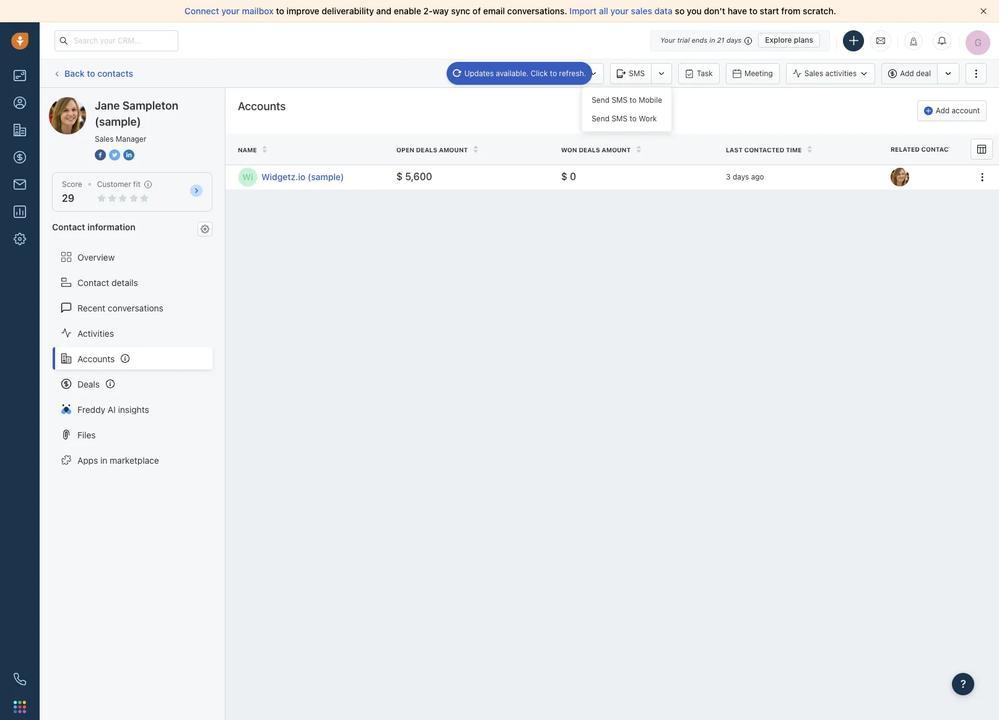 Task type: locate. For each thing, give the bounding box(es) containing it.
add for add deal
[[901, 69, 915, 78]]

updates available. click to refresh. link
[[447, 62, 593, 85]]

send sms to work
[[592, 114, 657, 123]]

0 horizontal spatial your
[[222, 6, 240, 16]]

$ left 0
[[562, 171, 568, 182]]

2 vertical spatial sms
[[612, 114, 628, 123]]

jane inside jane sampleton (sample) sales manager
[[95, 99, 120, 112]]

1 horizontal spatial your
[[611, 6, 629, 16]]

contacts up the jane sampleton (sample)
[[97, 68, 133, 79]]

in right apps on the bottom
[[100, 455, 107, 466]]

recent conversations
[[77, 303, 164, 313]]

1 your from the left
[[222, 6, 240, 16]]

add inside button
[[936, 106, 950, 115]]

contacts right related
[[922, 146, 957, 153]]

sales left activities
[[805, 69, 824, 78]]

accounts down activities
[[77, 354, 115, 364]]

send email image
[[877, 35, 886, 46]]

way
[[433, 6, 449, 16]]

1 vertical spatial send
[[592, 114, 610, 123]]

add account
[[936, 106, 980, 115]]

1 vertical spatial sales
[[95, 134, 114, 144]]

deals right the open
[[416, 146, 438, 154]]

0 vertical spatial add
[[901, 69, 915, 78]]

sms up send sms to mobile
[[629, 68, 645, 78]]

your trial ends in 21 days
[[661, 36, 742, 44]]

0 horizontal spatial deals
[[416, 146, 438, 154]]

2 send from the top
[[592, 114, 610, 123]]

(sample) right widgetz.io
[[308, 172, 344, 182]]

0 horizontal spatial sales
[[95, 134, 114, 144]]

add left account
[[936, 106, 950, 115]]

what's new image
[[910, 37, 918, 46]]

29
[[62, 193, 74, 204]]

recent
[[77, 303, 105, 313]]

0 vertical spatial (sample)
[[140, 97, 176, 107]]

to right back
[[87, 68, 95, 79]]

account
[[952, 106, 980, 115]]

amount for won deals amount
[[602, 146, 631, 154]]

sales up facebook circled image
[[95, 134, 114, 144]]

jane for jane sampleton (sample) sales manager
[[95, 99, 120, 112]]

jane down back
[[74, 97, 93, 107]]

call link
[[545, 63, 583, 84]]

sms
[[629, 68, 645, 78], [612, 95, 628, 105], [612, 114, 628, 123]]

jane down back to contacts
[[95, 99, 120, 112]]

sms down send sms to mobile
[[612, 114, 628, 123]]

contact
[[52, 222, 85, 233], [77, 277, 109, 288]]

Search your CRM... text field
[[55, 30, 178, 51]]

amount
[[439, 146, 468, 154], [602, 146, 631, 154]]

1 horizontal spatial deals
[[579, 146, 600, 154]]

don't
[[704, 6, 726, 16]]

to left mobile
[[630, 95, 637, 105]]

apps in marketplace
[[77, 455, 159, 466]]

$
[[397, 171, 403, 182], [562, 171, 568, 182]]

freddy
[[77, 404, 105, 415]]

to right mailbox
[[276, 6, 284, 16]]

1 vertical spatial contact
[[77, 277, 109, 288]]

1 vertical spatial add
[[936, 106, 950, 115]]

connect
[[185, 6, 219, 16]]

overview
[[77, 252, 115, 262]]

0 vertical spatial contacts
[[97, 68, 133, 79]]

days right '3'
[[733, 172, 749, 182]]

0 vertical spatial sales
[[805, 69, 824, 78]]

your right all
[[611, 6, 629, 16]]

0 vertical spatial contact
[[52, 222, 85, 233]]

open deals amount
[[397, 146, 468, 154]]

add left the deal
[[901, 69, 915, 78]]

0 horizontal spatial add
[[901, 69, 915, 78]]

accounts up name
[[238, 100, 286, 113]]

mobile
[[639, 95, 663, 105]]

manager
[[116, 134, 146, 144]]

you
[[687, 6, 702, 16]]

2 your from the left
[[611, 6, 629, 16]]

call
[[564, 68, 577, 78]]

sampleton for jane sampleton (sample)
[[95, 97, 138, 107]]

sales
[[631, 6, 653, 16]]

1 vertical spatial contacts
[[922, 146, 957, 153]]

sampleton inside jane sampleton (sample) sales manager
[[123, 99, 178, 112]]

linkedin circled image
[[123, 149, 134, 162]]

0 horizontal spatial in
[[100, 455, 107, 466]]

1 vertical spatial (sample)
[[95, 115, 141, 128]]

your left mailbox
[[222, 6, 240, 16]]

1 amount from the left
[[439, 146, 468, 154]]

widgetz.io
[[262, 172, 306, 182]]

deals
[[77, 379, 100, 390]]

conversations.
[[508, 6, 568, 16]]

mng settings image
[[201, 225, 209, 234]]

deals for won
[[579, 146, 600, 154]]

amount right the open
[[439, 146, 468, 154]]

29 button
[[62, 193, 74, 204]]

to inside "link"
[[87, 68, 95, 79]]

send up won deals amount
[[592, 114, 610, 123]]

task button
[[679, 63, 720, 84]]

0 horizontal spatial $
[[397, 171, 403, 182]]

2 vertical spatial (sample)
[[308, 172, 344, 182]]

in left 21
[[710, 36, 716, 44]]

time
[[786, 146, 802, 154]]

0
[[570, 171, 576, 182]]

to left start
[[750, 6, 758, 16]]

sms up send sms to work
[[612, 95, 628, 105]]

1 vertical spatial days
[[733, 172, 749, 182]]

1 horizontal spatial amount
[[602, 146, 631, 154]]

twitter circled image
[[109, 149, 120, 162]]

activities
[[77, 328, 114, 339]]

won
[[562, 146, 577, 154]]

sampleton for jane sampleton (sample) sales manager
[[123, 99, 178, 112]]

1 horizontal spatial jane
[[95, 99, 120, 112]]

trial
[[678, 36, 690, 44]]

send up send sms to work
[[592, 95, 610, 105]]

freddy ai insights
[[77, 404, 149, 415]]

(sample) down the jane sampleton (sample)
[[95, 115, 141, 128]]

contact up the recent
[[77, 277, 109, 288]]

jane sampleton (sample) sales manager
[[95, 99, 178, 144]]

days
[[727, 36, 742, 44], [733, 172, 749, 182]]

start
[[760, 6, 780, 16]]

improve
[[287, 6, 320, 16]]

customer
[[97, 180, 131, 189]]

(sample) for jane sampleton (sample) sales manager
[[95, 115, 141, 128]]

wi button
[[238, 167, 258, 187]]

days right 21
[[727, 36, 742, 44]]

contact for contact details
[[77, 277, 109, 288]]

jane sampleton (sample)
[[74, 97, 176, 107]]

back to contacts
[[64, 68, 133, 79]]

jane
[[74, 97, 93, 107], [95, 99, 120, 112]]

in
[[710, 36, 716, 44], [100, 455, 107, 466]]

1 deals from the left
[[416, 146, 438, 154]]

last contacted time
[[726, 146, 802, 154]]

email
[[514, 68, 532, 78]]

sampleton
[[95, 97, 138, 107], [123, 99, 178, 112]]

contact down 29 button
[[52, 222, 85, 233]]

sales
[[805, 69, 824, 78], [95, 134, 114, 144]]

0 vertical spatial accounts
[[238, 100, 286, 113]]

1 vertical spatial accounts
[[77, 354, 115, 364]]

2 $ from the left
[[562, 171, 568, 182]]

0 horizontal spatial accounts
[[77, 354, 115, 364]]

amount down send sms to work
[[602, 146, 631, 154]]

scratch.
[[803, 6, 837, 16]]

1 horizontal spatial accounts
[[238, 100, 286, 113]]

accounts
[[238, 100, 286, 113], [77, 354, 115, 364]]

sampleton down back to contacts
[[95, 97, 138, 107]]

connect your mailbox to improve deliverability and enable 2-way sync of email conversations. import all your sales data so you don't have to start from scratch.
[[185, 6, 837, 16]]

deals right won
[[579, 146, 600, 154]]

add
[[901, 69, 915, 78], [936, 106, 950, 115]]

sales inside jane sampleton (sample) sales manager
[[95, 134, 114, 144]]

sales activities button
[[786, 63, 882, 84], [786, 63, 876, 84]]

0 vertical spatial send
[[592, 95, 610, 105]]

1 $ from the left
[[397, 171, 403, 182]]

1 horizontal spatial $
[[562, 171, 568, 182]]

0 vertical spatial in
[[710, 36, 716, 44]]

back
[[64, 68, 85, 79]]

2 deals from the left
[[579, 146, 600, 154]]

0 horizontal spatial amount
[[439, 146, 468, 154]]

to
[[276, 6, 284, 16], [750, 6, 758, 16], [87, 68, 95, 79], [550, 68, 557, 78], [630, 95, 637, 105], [630, 114, 637, 123]]

1 send from the top
[[592, 95, 610, 105]]

sms for work
[[612, 114, 628, 123]]

sampleton up manager
[[123, 99, 178, 112]]

contacts
[[97, 68, 133, 79], [922, 146, 957, 153]]

information
[[87, 222, 136, 233]]

1 vertical spatial sms
[[612, 95, 628, 105]]

your
[[222, 6, 240, 16], [611, 6, 629, 16]]

0 vertical spatial sms
[[629, 68, 645, 78]]

1 horizontal spatial add
[[936, 106, 950, 115]]

2 amount from the left
[[602, 146, 631, 154]]

(sample) inside jane sampleton (sample) sales manager
[[95, 115, 141, 128]]

add inside 'button'
[[901, 69, 915, 78]]

customer fit
[[97, 180, 141, 189]]

(sample) up manager
[[140, 97, 176, 107]]

mailbox
[[242, 6, 274, 16]]

0 horizontal spatial contacts
[[97, 68, 133, 79]]

0 horizontal spatial jane
[[74, 97, 93, 107]]

$ left 5,600
[[397, 171, 403, 182]]

phone element
[[7, 667, 32, 692]]



Task type: vqa. For each thing, say whether or not it's contained in the screenshot.
first deals
yes



Task type: describe. For each thing, give the bounding box(es) containing it.
3
[[726, 172, 731, 182]]

add deal
[[901, 69, 932, 78]]

your
[[661, 36, 676, 44]]

0 vertical spatial days
[[727, 36, 742, 44]]

contacts inside "link"
[[97, 68, 133, 79]]

deals for open
[[416, 146, 438, 154]]

contact for contact information
[[52, 222, 85, 233]]

(sample) for jane sampleton (sample)
[[140, 97, 176, 107]]

available.
[[496, 68, 529, 78]]

of
[[473, 6, 481, 16]]

updates
[[465, 68, 494, 78]]

1 horizontal spatial in
[[710, 36, 716, 44]]

meeting button
[[726, 63, 780, 84]]

explore plans
[[766, 35, 814, 45]]

to right click
[[550, 68, 557, 78]]

sms button
[[611, 63, 651, 84]]

score 29
[[62, 180, 82, 204]]

add account button
[[918, 100, 987, 121]]

send sms to mobile
[[592, 95, 663, 105]]

insights
[[118, 404, 149, 415]]

score
[[62, 180, 82, 189]]

apps
[[77, 455, 98, 466]]

add for add account
[[936, 106, 950, 115]]

from
[[782, 6, 801, 16]]

amount for open deals amount
[[439, 146, 468, 154]]

explore
[[766, 35, 792, 45]]

to left work
[[630, 114, 637, 123]]

conversations
[[108, 303, 164, 313]]

click
[[531, 68, 548, 78]]

related
[[891, 146, 920, 153]]

ago
[[752, 172, 765, 182]]

contact information
[[52, 222, 136, 233]]

open
[[397, 146, 415, 154]]

import all your sales data link
[[570, 6, 675, 16]]

add deal button
[[882, 63, 938, 84]]

sales activities
[[805, 69, 857, 78]]

close image
[[981, 8, 987, 14]]

back to contacts link
[[52, 64, 134, 83]]

send for send sms to mobile
[[592, 95, 610, 105]]

sms for mobile
[[612, 95, 628, 105]]

marketplace
[[110, 455, 159, 466]]

have
[[728, 6, 747, 16]]

widgetz.io (sample) link
[[262, 171, 384, 184]]

data
[[655, 6, 673, 16]]

2-
[[424, 6, 433, 16]]

email button
[[495, 63, 539, 84]]

contact details
[[77, 277, 138, 288]]

name
[[238, 146, 257, 154]]

1 horizontal spatial contacts
[[922, 146, 957, 153]]

plans
[[794, 35, 814, 45]]

1 horizontal spatial sales
[[805, 69, 824, 78]]

5,600
[[405, 171, 432, 182]]

fit
[[133, 180, 141, 189]]

send for send sms to work
[[592, 114, 610, 123]]

work
[[639, 114, 657, 123]]

email
[[483, 6, 505, 16]]

ends
[[692, 36, 708, 44]]

call button
[[545, 63, 583, 84]]

files
[[77, 430, 96, 440]]

freshworks switcher image
[[14, 701, 26, 714]]

3 days ago
[[726, 172, 765, 182]]

$ for $ 5,600
[[397, 171, 403, 182]]

refresh.
[[559, 68, 587, 78]]

contacted
[[745, 146, 785, 154]]

updates available. click to refresh.
[[465, 68, 587, 78]]

connect your mailbox link
[[185, 6, 276, 16]]

deal
[[917, 69, 932, 78]]

sms inside button
[[629, 68, 645, 78]]

1 vertical spatial in
[[100, 455, 107, 466]]

all
[[599, 6, 609, 16]]

so
[[675, 6, 685, 16]]

enable
[[394, 6, 421, 16]]

$ 5,600
[[397, 171, 432, 182]]

widgetz.io (sample)
[[262, 172, 344, 182]]

sync
[[451, 6, 471, 16]]

$ for $ 0
[[562, 171, 568, 182]]

facebook circled image
[[95, 149, 106, 162]]

meeting
[[745, 68, 773, 78]]

and
[[376, 6, 392, 16]]

task
[[697, 68, 713, 78]]

last
[[726, 146, 743, 154]]

won deals amount
[[562, 146, 631, 154]]

import
[[570, 6, 597, 16]]

wi
[[243, 172, 253, 182]]

21
[[718, 36, 725, 44]]

$ 0
[[562, 171, 576, 182]]

related contacts
[[891, 146, 957, 153]]

activities
[[826, 69, 857, 78]]

explore plans link
[[759, 33, 821, 48]]

phone image
[[14, 674, 26, 686]]

jane for jane sampleton (sample)
[[74, 97, 93, 107]]



